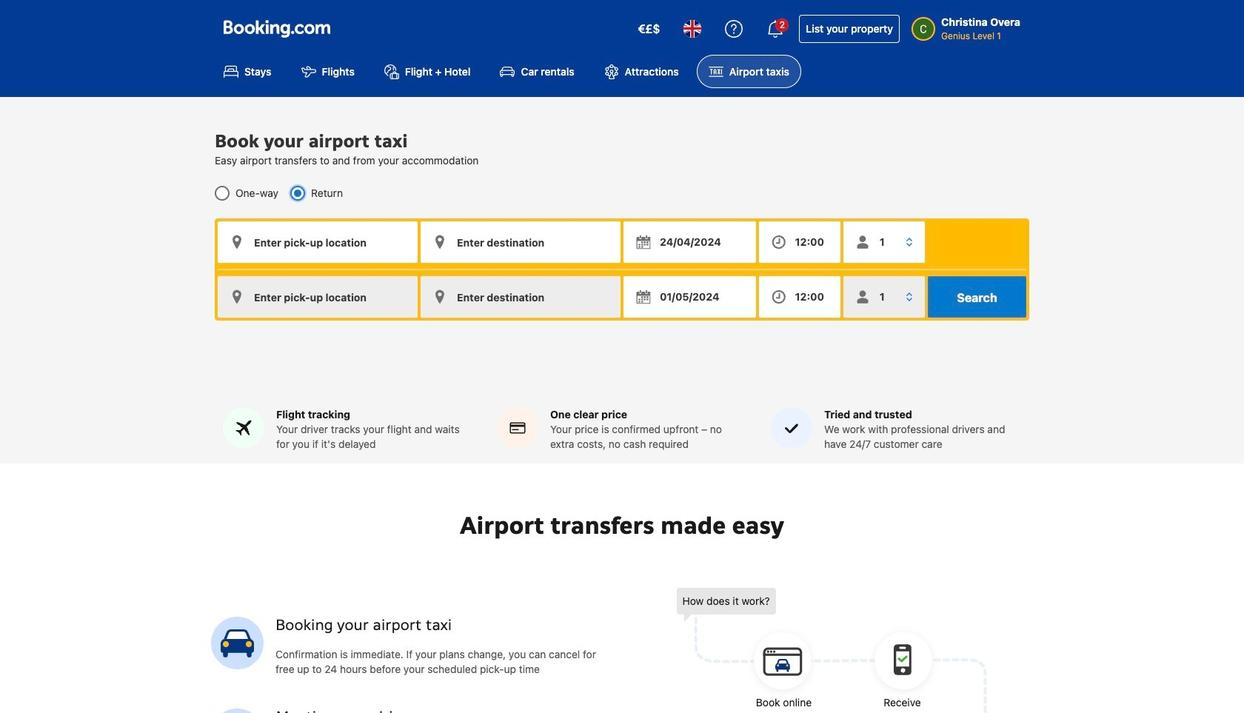 Task type: describe. For each thing, give the bounding box(es) containing it.
Enter destination text field
[[421, 222, 621, 263]]

booking.com online hotel reservations image
[[224, 20, 330, 38]]



Task type: locate. For each thing, give the bounding box(es) containing it.
Enter pick-up location text field
[[218, 222, 418, 263]]

booking airport taxi image
[[677, 588, 988, 713], [211, 617, 264, 669], [211, 709, 264, 713]]



Task type: vqa. For each thing, say whether or not it's contained in the screenshot.
Booking.com online hotel reservations image
yes



